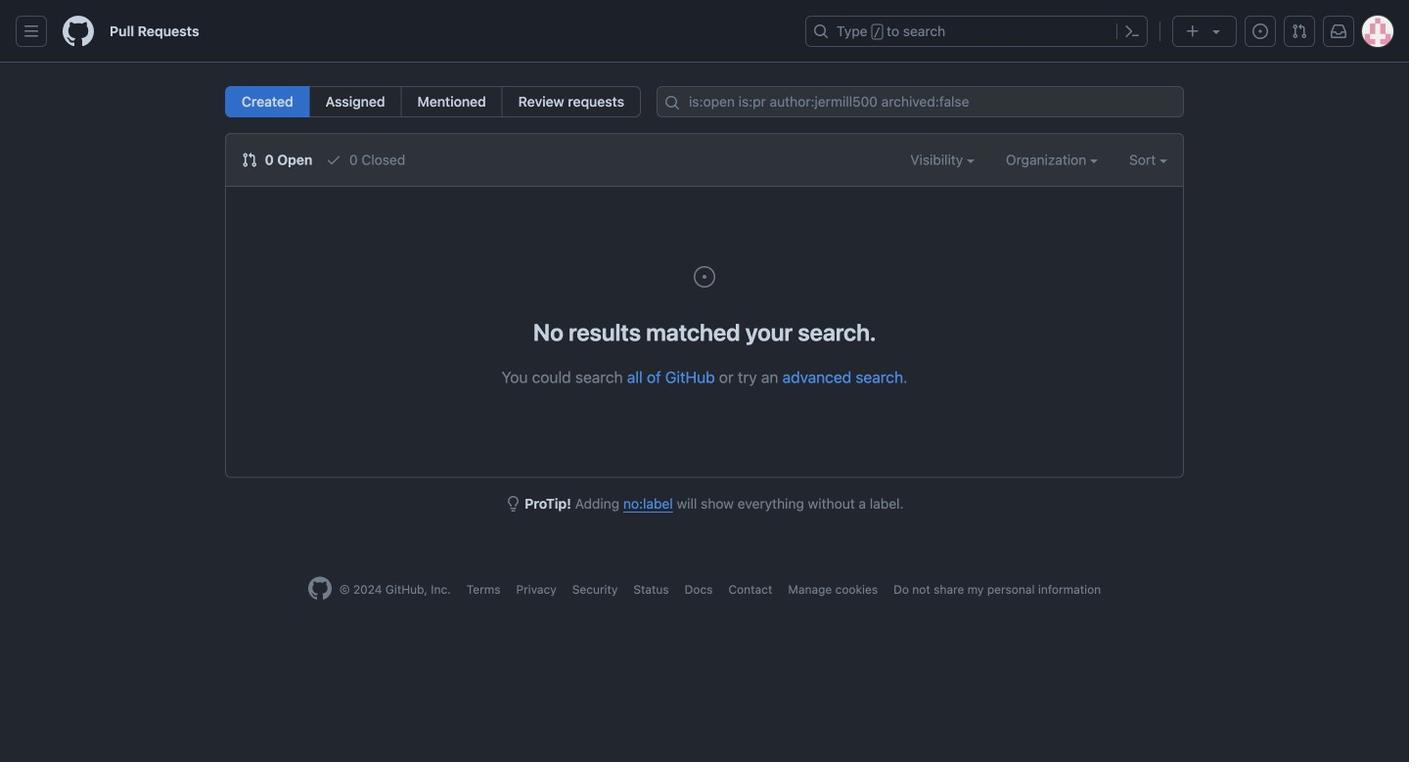 Task type: vqa. For each thing, say whether or not it's contained in the screenshot.
HOMEPAGE image
yes



Task type: locate. For each thing, give the bounding box(es) containing it.
plus image
[[1185, 23, 1201, 39]]

homepage image
[[63, 16, 94, 47], [308, 577, 332, 600]]

pull requests element
[[225, 86, 641, 117]]

issue opened image
[[693, 265, 716, 289]]

0 vertical spatial git pull request image
[[1292, 23, 1307, 39]]

light bulb image
[[505, 496, 521, 512]]

Search all issues text field
[[657, 86, 1184, 117]]

git pull request image right issue opened image
[[1292, 23, 1307, 39]]

1 horizontal spatial git pull request image
[[1292, 23, 1307, 39]]

1 horizontal spatial homepage image
[[308, 577, 332, 600]]

0 vertical spatial homepage image
[[63, 16, 94, 47]]

triangle down image
[[1209, 23, 1224, 39]]

git pull request image left check image at the left top
[[242, 152, 257, 168]]

0 horizontal spatial git pull request image
[[242, 152, 257, 168]]

issue opened image
[[1253, 23, 1268, 39]]

git pull request image
[[1292, 23, 1307, 39], [242, 152, 257, 168]]

0 horizontal spatial homepage image
[[63, 16, 94, 47]]



Task type: describe. For each thing, give the bounding box(es) containing it.
Issues search field
[[657, 86, 1184, 117]]

notifications image
[[1331, 23, 1347, 39]]

search image
[[665, 95, 680, 111]]

command palette image
[[1124, 23, 1140, 39]]

1 vertical spatial homepage image
[[308, 577, 332, 600]]

1 vertical spatial git pull request image
[[242, 152, 257, 168]]

check image
[[326, 152, 342, 168]]



